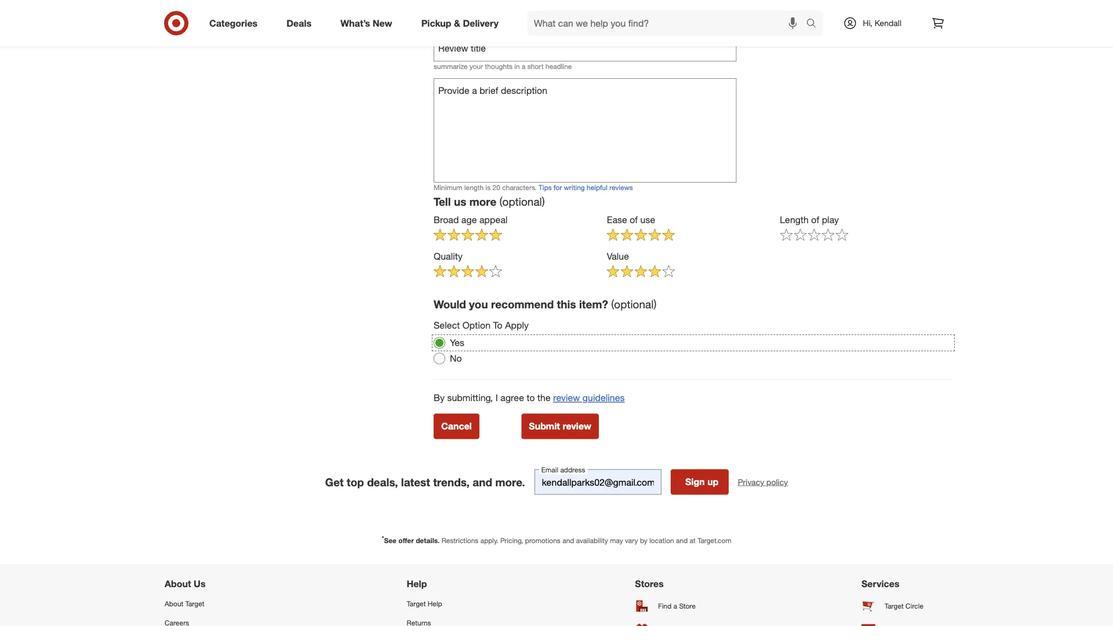 Task type: locate. For each thing, give the bounding box(es) containing it.
of left play
[[811, 214, 819, 225]]

helpful
[[587, 183, 608, 192]]

privacy policy link
[[738, 476, 788, 488]]

length of play
[[780, 214, 839, 225]]

of left 'use'
[[630, 214, 638, 225]]

0 vertical spatial about
[[165, 578, 191, 589]]

yes
[[450, 337, 464, 349]]

a right the in
[[522, 62, 526, 71]]

1 horizontal spatial of
[[811, 214, 819, 225]]

(optional) down the characters.
[[500, 195, 545, 208]]

tell us more (optional)
[[434, 195, 545, 208]]

2 about from the top
[[165, 599, 183, 608]]

promotions
[[525, 536, 561, 545]]

policy
[[766, 477, 788, 487]]

at
[[690, 536, 696, 545]]

privacy policy
[[738, 477, 788, 487]]

1 horizontal spatial target
[[407, 599, 426, 608]]

0 vertical spatial your
[[464, 17, 487, 31]]

value
[[607, 251, 629, 262]]

your left thoughts
[[470, 62, 483, 71]]

0 horizontal spatial (optional)
[[500, 195, 545, 208]]

write your review
[[434, 17, 524, 31]]

review up summarize your thoughts in a short headline
[[490, 17, 524, 31]]

(optional) right 'item?' at the right of page
[[611, 298, 657, 311]]

0 horizontal spatial of
[[630, 214, 638, 225]]

0 vertical spatial help
[[407, 578, 427, 589]]

None text field
[[434, 78, 737, 183]]

target help
[[407, 599, 442, 608]]

0 vertical spatial a
[[522, 62, 526, 71]]

store
[[679, 601, 696, 610]]

categories
[[209, 17, 258, 29]]

review right the
[[553, 392, 580, 403]]

target help link
[[407, 594, 480, 613]]

trends,
[[433, 475, 470, 489]]

(optional)
[[500, 195, 545, 208], [611, 298, 657, 311]]

review inside submit review button
[[563, 421, 591, 432]]

age
[[461, 214, 477, 225]]

writing
[[564, 183, 585, 192]]

1 horizontal spatial a
[[674, 601, 677, 610]]

1 about from the top
[[165, 578, 191, 589]]

summarize
[[434, 62, 468, 71]]

and left availability
[[563, 536, 574, 545]]

help
[[407, 578, 427, 589], [428, 599, 442, 608]]

target.com
[[698, 536, 731, 545]]

what's new link
[[331, 10, 407, 36]]

i
[[496, 392, 498, 403]]

guidelines
[[583, 392, 625, 403]]

sign up button
[[671, 469, 729, 495]]

more.
[[495, 475, 525, 489]]

headline
[[546, 62, 572, 71]]

select
[[434, 319, 460, 331]]

minimum length is 20 characters. tips for writing helpful reviews
[[434, 183, 633, 192]]

*
[[382, 535, 384, 542]]

get
[[325, 475, 344, 489]]

0 horizontal spatial target
[[185, 599, 204, 608]]

No radio
[[434, 353, 445, 364]]

0 horizontal spatial help
[[407, 578, 427, 589]]

about
[[165, 578, 191, 589], [165, 599, 183, 608]]

summarize your thoughts in a short headline
[[434, 62, 572, 71]]

None text field
[[434, 36, 737, 61], [534, 469, 661, 495], [434, 36, 737, 61], [534, 469, 661, 495]]

a right find on the bottom of the page
[[674, 601, 677, 610]]

item?
[[579, 298, 608, 311]]

1 vertical spatial about
[[165, 599, 183, 608]]

hi, kendall
[[863, 18, 902, 28]]

your for summarize
[[470, 62, 483, 71]]

2 horizontal spatial target
[[885, 601, 904, 610]]

1 vertical spatial your
[[470, 62, 483, 71]]

get top deals, latest trends, and more.
[[325, 475, 525, 489]]

about target
[[165, 599, 204, 608]]

option
[[463, 319, 491, 331]]

to
[[527, 392, 535, 403]]

vary
[[625, 536, 638, 545]]

your
[[464, 17, 487, 31], [470, 62, 483, 71]]

target circle link
[[862, 594, 949, 617]]

0 horizontal spatial a
[[522, 62, 526, 71]]

by submitting, i agree to the review guidelines
[[434, 392, 625, 403]]

review
[[490, 17, 524, 31], [553, 392, 580, 403], [563, 421, 591, 432]]

apply.
[[480, 536, 498, 545]]

1 vertical spatial help
[[428, 599, 442, 608]]

characters.
[[502, 183, 537, 192]]

us
[[454, 195, 466, 208]]

and left at
[[676, 536, 688, 545]]

1 vertical spatial review
[[553, 392, 580, 403]]

2 of from the left
[[811, 214, 819, 225]]

cancel link
[[434, 414, 479, 439]]

1 of from the left
[[630, 214, 638, 225]]

deals,
[[367, 475, 398, 489]]

a
[[522, 62, 526, 71], [674, 601, 677, 610]]

about for about us
[[165, 578, 191, 589]]

1 horizontal spatial (optional)
[[611, 298, 657, 311]]

your right &
[[464, 17, 487, 31]]

play
[[822, 214, 839, 225]]

2 vertical spatial review
[[563, 421, 591, 432]]

and
[[473, 475, 492, 489], [563, 536, 574, 545], [676, 536, 688, 545]]

about down about us
[[165, 599, 183, 608]]

ease of use
[[607, 214, 655, 225]]

sign
[[685, 476, 705, 488]]

ease
[[607, 214, 627, 225]]

would you recommend this item? (optional)
[[434, 298, 657, 311]]

broad
[[434, 214, 459, 225]]

new
[[373, 17, 392, 29]]

review guidelines button
[[553, 391, 625, 405]]

by
[[640, 536, 648, 545]]

review down review guidelines button
[[563, 421, 591, 432]]

about up about target
[[165, 578, 191, 589]]

for
[[554, 183, 562, 192]]

tips
[[539, 183, 552, 192]]

&
[[454, 17, 460, 29]]

0 horizontal spatial and
[[473, 475, 492, 489]]

target circle
[[885, 601, 924, 610]]

and left more.
[[473, 475, 492, 489]]

categories link
[[199, 10, 272, 36]]

1 horizontal spatial help
[[428, 599, 442, 608]]



Task type: describe. For each thing, give the bounding box(es) containing it.
tell
[[434, 195, 451, 208]]

submitting,
[[447, 392, 493, 403]]

your for write
[[464, 17, 487, 31]]

0 vertical spatial (optional)
[[500, 195, 545, 208]]

services
[[862, 578, 900, 589]]

0 vertical spatial review
[[490, 17, 524, 31]]

quality
[[434, 251, 463, 262]]

may
[[610, 536, 623, 545]]

pickup & delivery link
[[411, 10, 513, 36]]

details.
[[416, 536, 440, 545]]

What can we help you find? suggestions appear below search field
[[527, 10, 809, 36]]

tips for writing helpful reviews button
[[539, 183, 633, 193]]

use
[[640, 214, 655, 225]]

stores
[[635, 578, 664, 589]]

up
[[707, 476, 719, 488]]

2 horizontal spatial and
[[676, 536, 688, 545]]

find
[[658, 601, 672, 610]]

reviews
[[609, 183, 633, 192]]

you
[[469, 298, 488, 311]]

offer
[[399, 536, 414, 545]]

would
[[434, 298, 466, 311]]

submit review button
[[521, 414, 599, 439]]

by
[[434, 392, 445, 403]]

see
[[384, 536, 397, 545]]

the
[[537, 392, 551, 403]]

short
[[527, 62, 544, 71]]

what's new
[[340, 17, 392, 29]]

recommend
[[491, 298, 554, 311]]

of for use
[[630, 214, 638, 225]]

find a store
[[658, 601, 696, 610]]

broad age appeal
[[434, 214, 508, 225]]

more
[[469, 195, 496, 208]]

of for play
[[811, 214, 819, 225]]

deals
[[287, 17, 311, 29]]

Yes radio
[[434, 337, 445, 349]]

us
[[194, 578, 206, 589]]

1 vertical spatial a
[[674, 601, 677, 610]]

sign up
[[685, 476, 719, 488]]

is
[[486, 183, 491, 192]]

* see offer details. restrictions apply. pricing, promotions and availability may vary by location and at target.com
[[382, 535, 731, 545]]

length
[[780, 214, 809, 225]]

no
[[450, 353, 462, 364]]

to
[[493, 319, 503, 331]]

this
[[557, 298, 576, 311]]

search button
[[801, 10, 829, 38]]

appeal
[[479, 214, 508, 225]]

length
[[464, 183, 484, 192]]

hi,
[[863, 18, 872, 28]]

find a store link
[[635, 594, 707, 617]]

in
[[514, 62, 520, 71]]

circle
[[906, 601, 924, 610]]

minimum
[[434, 183, 462, 192]]

availability
[[576, 536, 608, 545]]

submit
[[529, 421, 560, 432]]

write
[[434, 17, 461, 31]]

1 horizontal spatial and
[[563, 536, 574, 545]]

target for target circle
[[885, 601, 904, 610]]

location
[[649, 536, 674, 545]]

1 vertical spatial (optional)
[[611, 298, 657, 311]]

restrictions
[[442, 536, 479, 545]]

agree
[[501, 392, 524, 403]]

search
[[801, 19, 829, 30]]

select option to apply
[[434, 319, 529, 331]]

about for about target
[[165, 599, 183, 608]]

apply
[[505, 319, 529, 331]]

pickup
[[421, 17, 451, 29]]

target for target help
[[407, 599, 426, 608]]

about us
[[165, 578, 206, 589]]

thoughts
[[485, 62, 512, 71]]

latest
[[401, 475, 430, 489]]

pickup & delivery
[[421, 17, 499, 29]]

deals link
[[277, 10, 326, 36]]

privacy
[[738, 477, 764, 487]]

cancel
[[441, 421, 472, 432]]



Task type: vqa. For each thing, say whether or not it's contained in the screenshot.
bottommost Help
yes



